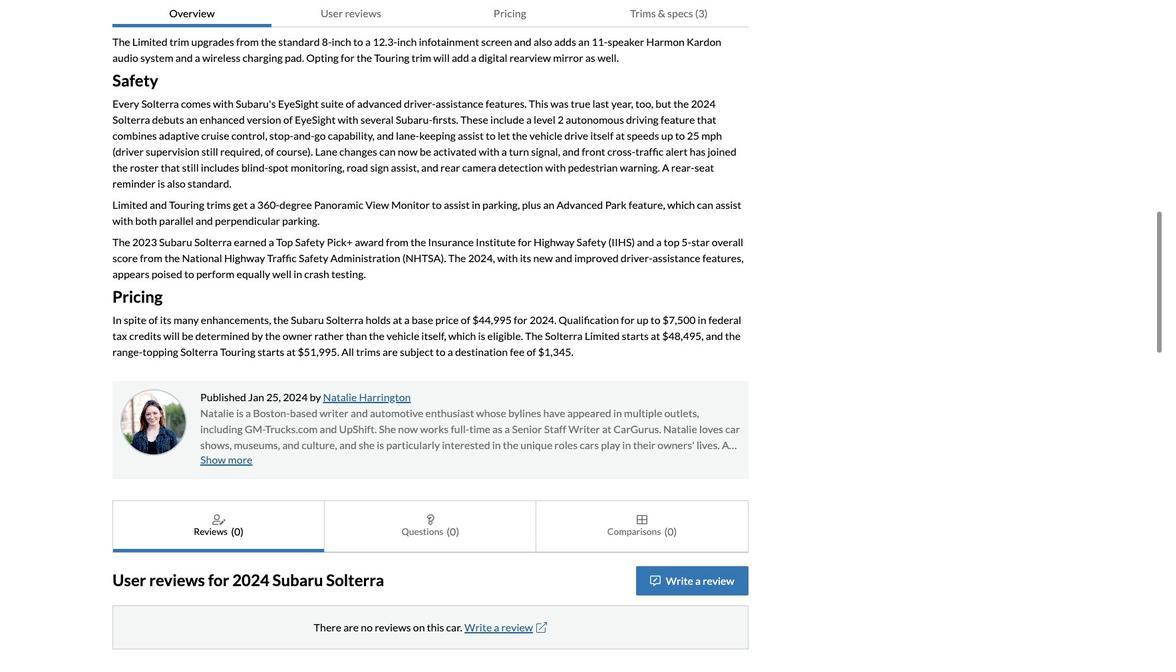 Task type: vqa. For each thing, say whether or not it's contained in the screenshot.
the color
no



Task type: locate. For each thing, give the bounding box(es) containing it.
1 vertical spatial will
[[163, 329, 180, 342]]

and up rearview
[[514, 35, 532, 48]]

to inside limited and touring trims get a 360-degree panoramic view monitor to assist in parking, plus an advanced park feature, which can assist with both parallel and perpendicular parking.
[[432, 198, 442, 211]]

there
[[314, 621, 341, 633]]

keeping
[[419, 129, 456, 142]]

1 horizontal spatial pricing
[[494, 7, 526, 19]]

up left $7,500
[[637, 313, 649, 326]]

1 vertical spatial vehicle
[[387, 329, 419, 342]]

a right comment alt edit image
[[695, 574, 701, 587]]

2 horizontal spatial (0)
[[664, 525, 677, 537]]

0 vertical spatial touring
[[374, 51, 410, 64]]

1 vertical spatial reviews
[[149, 570, 205, 590]]

and down the writer
[[320, 422, 337, 435]]

of down the museums,
[[245, 454, 255, 467]]

and inside in spite of its many enhancements, the subaru solterra holds at a base price of $44,995 for 2024. qualification for up to $7,500 in federal tax credits will be determined by the owner rather than the vehicle itself, which is eligible. the solterra limited starts at $48,495, and the range-topping solterra touring starts at $51,995. all trims are subject to a destination fee of $1,345.
[[706, 329, 723, 342]]

0 vertical spatial subaru
[[159, 235, 192, 248]]

(nhtsa).
[[402, 251, 446, 264]]

the down (driver
[[112, 161, 128, 174]]

to inside 'the limited trim upgrades from the standard 8-inch to a 12.3-inch infotainment screen and also adds an 11-speaker harmon kardon audio system and a wireless charging pad. opting for the touring trim will add a digital rearview mirror as well. safety'
[[353, 35, 363, 48]]

touring inside in spite of its many enhancements, the subaru solterra holds at a base price of $44,995 for 2024. qualification for up to $7,500 in federal tax credits will be determined by the owner rather than the vehicle itself, which is eligible. the solterra limited starts at $48,495, and the range-topping solterra touring starts at $51,995. all trims are subject to a destination fee of $1,345.
[[220, 345, 255, 358]]

is inside every solterra comes with subaru's eyesight suite of advanced driver-assistance features. this was true last year, too, but the 2024 solterra debuts an enhanced version of eyesight with several subaru-firsts. these include a level 2 autonomous driving feature that combines adaptive cruise control, stop-and-go capability, and lane-keeping assist to let the vehicle drive itself at speeds up to 25 mph (driver supervision still required, of course). lane changes can now be activated with a turn signal, and front cross-traffic alert has joined the roster that still includes blind-spot monitoring, road sign assist, and rear camera detection with pedestrian warning. a rear-seat reminder is also standard.
[[158, 177, 165, 190]]

1 vertical spatial trim
[[412, 51, 431, 64]]

and up upshift.
[[351, 406, 368, 419]]

also inside 'the limited trim upgrades from the standard 8-inch to a 12.3-inch infotainment screen and also adds an 11-speaker harmon kardon audio system and a wireless charging pad. opting for the touring trim will add a digital rearview mirror as well. safety'
[[534, 35, 552, 48]]

solterra up national
[[194, 235, 232, 248]]

solterra down determined
[[180, 345, 218, 358]]

touring
[[374, 51, 410, 64], [169, 198, 204, 211], [220, 345, 255, 358]]

an inside limited and touring trims get a 360-degree panoramic view monitor to assist in parking, plus an advanced park feature, which can assist with both parallel and perpendicular parking.
[[543, 198, 555, 211]]

0 horizontal spatial by
[[252, 329, 263, 342]]

touring inside limited and touring trims get a 360-degree panoramic view monitor to assist in parking, plus an advanced park feature, which can assist with both parallel and perpendicular parking.
[[169, 198, 204, 211]]

are
[[383, 345, 398, 358], [344, 621, 359, 633]]

an inside 'the limited trim upgrades from the standard 8-inch to a 12.3-inch infotainment screen and also adds an 11-speaker harmon kardon audio system and a wireless charging pad. opting for the touring trim will add a digital rearview mirror as well. safety'
[[578, 35, 590, 48]]

0 horizontal spatial starts
[[257, 345, 284, 358]]

0 vertical spatial reviews
[[345, 7, 381, 19]]

1 vertical spatial user
[[112, 570, 146, 590]]

to down interested
[[463, 454, 473, 467]]

its
[[520, 251, 531, 264], [160, 313, 171, 326]]

holds
[[366, 313, 391, 326]]

0 horizontal spatial will
[[163, 329, 180, 342]]

2 vertical spatial limited
[[585, 329, 620, 342]]

is inside in spite of its many enhancements, the subaru solterra holds at a base price of $44,995 for 2024. qualification for up to $7,500 in federal tax credits will be determined by the owner rather than the vehicle itself, which is eligible. the solterra limited starts at $48,495, and the range-topping solterra touring starts at $51,995. all trims are subject to a destination fee of $1,345.
[[478, 329, 485, 342]]

1 vertical spatial its
[[160, 313, 171, 326]]

1 vertical spatial touring
[[169, 198, 204, 211]]

mirror
[[553, 51, 583, 64]]

car up as in the right bottom of the page
[[725, 422, 740, 435]]

1 horizontal spatial starts
[[622, 329, 649, 342]]

0 horizontal spatial up
[[637, 313, 649, 326]]

auto
[[344, 454, 367, 467]]

will up topping on the bottom of page
[[163, 329, 180, 342]]

also up rearview
[[534, 35, 552, 48]]

which inside limited and touring trims get a 360-degree panoramic view monitor to assist in parking, plus an advanced park feature, which can assist with both parallel and perpendicular parking.
[[667, 198, 695, 211]]

that up mph
[[697, 113, 716, 126]]

2 inch from the left
[[397, 35, 417, 48]]

0 vertical spatial works
[[420, 422, 449, 435]]

traffic
[[267, 251, 297, 264]]

driver- up subaru-
[[404, 97, 436, 110]]

turn
[[509, 145, 529, 158]]

0 vertical spatial will
[[433, 51, 450, 64]]

0 vertical spatial by
[[252, 329, 263, 342]]

by down enhancements,
[[252, 329, 263, 342]]

2 vertical spatial an
[[543, 198, 555, 211]]

(0) for comparisons (0)
[[664, 525, 677, 537]]

(0) right question "image"
[[447, 525, 459, 537]]

inch up opting
[[332, 35, 351, 48]]

safety inside 'the limited trim upgrades from the standard 8-inch to a 12.3-inch infotainment screen and also adds an 11-speaker harmon kardon audio system and a wireless charging pad. opting for the touring trim will add a digital rearview mirror as well. safety'
[[112, 71, 158, 90]]

are inside in spite of its many enhancements, the subaru solterra holds at a base price of $44,995 for 2024. qualification for up to $7,500 in federal tax credits will be determined by the owner rather than the vehicle itself, which is eligible. the solterra limited starts at $48,495, and the range-topping solterra touring starts at $51,995. all trims are subject to a destination fee of $1,345.
[[383, 345, 398, 358]]

up up alert
[[661, 129, 673, 142]]

by inside in spite of its many enhancements, the subaru solterra holds at a base price of $44,995 for 2024. qualification for up to $7,500 in federal tax credits will be determined by the owner rather than the vehicle itself, which is eligible. the solterra limited starts at $48,495, and the range-topping solterra touring starts at $51,995. all trims are subject to a destination fee of $1,345.
[[252, 329, 263, 342]]

1 horizontal spatial write a review
[[666, 574, 735, 587]]

1 horizontal spatial write
[[666, 574, 693, 587]]

cars
[[580, 438, 599, 451]]

2024 down reviews count element
[[232, 570, 269, 590]]

top
[[276, 235, 293, 248]]

0 horizontal spatial which
[[448, 329, 476, 342]]

in left parking,
[[472, 198, 480, 211]]

harrington
[[359, 390, 411, 403]]

1 horizontal spatial car
[[725, 422, 740, 435]]

0 vertical spatial driver-
[[404, 97, 436, 110]]

include
[[490, 113, 524, 126]]

also down supervision
[[167, 177, 186, 190]]

1 vertical spatial limited
[[112, 198, 148, 211]]

let
[[498, 129, 510, 142]]

trim
[[170, 35, 189, 48], [412, 51, 431, 64]]

cross-
[[607, 145, 636, 158]]

she down upshift.
[[359, 438, 375, 451]]

pricing inside the 2023 subaru solterra earned a top safety pick+ award from the insurance institute for highway safety (iihs) and a top 5-star overall score from the national highway traffic safety administration (nhtsa). the 2024, with its new and improved driver-assistance features, appears poised to perform equally well in crash testing. pricing
[[112, 287, 163, 306]]

0 vertical spatial pricing
[[494, 7, 526, 19]]

driver- inside every solterra comes with subaru's eyesight suite of advanced driver-assistance features. this was true last year, too, but the 2024 solterra debuts an enhanced version of eyesight with several subaru-firsts. these include a level 2 autonomous driving feature that combines adaptive cruise control, stop-and-go capability, and lane-keeping assist to let the vehicle drive itself at speeds up to 25 mph (driver supervision still required, of course). lane changes can now be activated with a turn signal, and front cross-traffic alert has joined the roster that still includes blind-spot monitoring, road sign assist, and rear camera detection with pedestrian warning. a rear-seat reminder is also standard.
[[404, 97, 436, 110]]

national
[[182, 251, 222, 264]]

th large image
[[637, 514, 648, 525]]

2 (0) from the left
[[447, 525, 459, 537]]

trim down infotainment
[[412, 51, 431, 64]]

1 horizontal spatial from
[[236, 35, 259, 48]]

0 horizontal spatial an
[[186, 113, 198, 126]]

1 vertical spatial review
[[501, 621, 533, 633]]

1 horizontal spatial trims
[[356, 345, 381, 358]]

limited inside 'the limited trim upgrades from the standard 8-inch to a 12.3-inch infotainment screen and also adds an 11-speaker harmon kardon audio system and a wireless charging pad. opting for the touring trim will add a digital rearview mirror as well. safety'
[[132, 35, 167, 48]]

0 vertical spatial that
[[697, 113, 716, 126]]

this
[[529, 97, 548, 110]]

1 vertical spatial that
[[161, 161, 180, 174]]

in right the well
[[294, 267, 302, 280]]

with down institute
[[497, 251, 518, 264]]

1 vertical spatial which
[[448, 329, 476, 342]]

at left $48,495,
[[651, 329, 660, 342]]

which right the feature,
[[667, 198, 695, 211]]

warning.
[[620, 161, 660, 174]]

will inside in spite of its many enhancements, the subaru solterra holds at a base price of $44,995 for 2024. qualification for up to $7,500 in federal tax credits will be determined by the owner rather than the vehicle itself, which is eligible. the solterra limited starts at $48,495, and the range-topping solterra touring starts at $51,995. all trims are subject to a destination fee of $1,345.
[[163, 329, 180, 342]]

user
[[321, 7, 343, 19], [112, 570, 146, 590]]

earned
[[234, 235, 267, 248]]

a left turn
[[502, 145, 507, 158]]

external link image
[[536, 622, 547, 633]]

vehicle inside every solterra comes with subaru's eyesight suite of advanced driver-assistance features. this was true last year, too, but the 2024 solterra debuts an enhanced version of eyesight with several subaru-firsts. these include a level 2 autonomous driving feature that combines adaptive cruise control, stop-and-go capability, and lane-keeping assist to let the vehicle drive itself at speeds up to 25 mph (driver supervision still required, of course). lane changes can now be activated with a turn signal, and front cross-traffic alert has joined the roster that still includes blind-spot monitoring, road sign assist, and rear camera detection with pedestrian warning. a rear-seat reminder is also standard.
[[530, 129, 562, 142]]

1 vertical spatial also
[[167, 177, 186, 190]]

1 tab list from the top
[[112, 0, 749, 27]]

as inside natalie is a boston-based writer and automotive enthusiast whose bylines have appeared in multiple outlets, including gm-trucks.com and upshift. she now works full-time as a senior staff writer at cargurus. natalie loves car shows, museums, and culture, and she is particularly interested in the unique roles cars play in their owners' lives. as a trustee of the larz anderson auto museum, she works to support and advance new england car culture.
[[493, 422, 503, 435]]

touring up parallel
[[169, 198, 204, 211]]

1 horizontal spatial still
[[201, 145, 218, 158]]

its left many
[[160, 313, 171, 326]]

0 vertical spatial tab list
[[112, 0, 749, 27]]

assistance up firsts. at the top left of page
[[436, 97, 484, 110]]

loves
[[699, 422, 723, 435]]

anderson
[[296, 454, 342, 467]]

highway down earned
[[224, 251, 265, 264]]

which down "price"
[[448, 329, 476, 342]]

1 horizontal spatial (0)
[[447, 525, 459, 537]]

review right comment alt edit image
[[703, 574, 735, 587]]

1 vertical spatial pricing
[[112, 287, 163, 306]]

0 vertical spatial highway
[[534, 235, 575, 248]]

topping
[[143, 345, 178, 358]]

that down supervision
[[161, 161, 180, 174]]

vehicle inside in spite of its many enhancements, the subaru solterra holds at a base price of $44,995 for 2024. qualification for up to $7,500 in federal tax credits will be determined by the owner rather than the vehicle itself, which is eligible. the solterra limited starts at $48,495, and the range-topping solterra touring starts at $51,995. all trims are subject to a destination fee of $1,345.
[[387, 329, 419, 342]]

starts left $48,495,
[[622, 329, 649, 342]]

pricing up screen
[[494, 7, 526, 19]]

up inside in spite of its many enhancements, the subaru solterra holds at a base price of $44,995 for 2024. qualification for up to $7,500 in federal tax credits will be determined by the owner rather than the vehicle itself, which is eligible. the solterra limited starts at $48,495, and the range-topping solterra touring starts at $51,995. all trims are subject to a destination fee of $1,345.
[[637, 313, 649, 326]]

at up play
[[602, 422, 612, 435]]

there are no reviews on this car.
[[314, 621, 463, 633]]

0 horizontal spatial trim
[[170, 35, 189, 48]]

is up destination
[[478, 329, 485, 342]]

natalie
[[323, 390, 357, 403], [200, 406, 234, 419], [663, 422, 697, 435]]

0 vertical spatial which
[[667, 198, 695, 211]]

subaru down parallel
[[159, 235, 192, 248]]

at right holds
[[393, 313, 402, 326]]

trims
[[206, 198, 231, 211], [356, 345, 381, 358]]

1 vertical spatial car
[[637, 454, 651, 467]]

its inside in spite of its many enhancements, the subaru solterra holds at a base price of $44,995 for 2024. qualification for up to $7,500 in federal tax credits will be determined by the owner rather than the vehicle itself, which is eligible. the solterra limited starts at $48,495, and the range-topping solterra touring starts at $51,995. all trims are subject to a destination fee of $1,345.
[[160, 313, 171, 326]]

by
[[252, 329, 263, 342], [310, 390, 321, 403]]

trims left the get at the top of the page
[[206, 198, 231, 211]]

can down seat
[[697, 198, 713, 211]]

0 horizontal spatial be
[[182, 329, 193, 342]]

an
[[578, 35, 590, 48], [186, 113, 198, 126], [543, 198, 555, 211]]

destination
[[455, 345, 508, 358]]

of up credits
[[149, 313, 158, 326]]

3 (0) from the left
[[664, 525, 677, 537]]

review
[[703, 574, 735, 587], [501, 621, 533, 633]]

now inside every solterra comes with subaru's eyesight suite of advanced driver-assistance features. this was true last year, too, but the 2024 solterra debuts an enhanced version of eyesight with several subaru-firsts. these include a level 2 autonomous driving feature that combines adaptive cruise control, stop-and-go capability, and lane-keeping assist to let the vehicle drive itself at speeds up to 25 mph (driver supervision still required, of course). lane changes can now be activated with a turn signal, and front cross-traffic alert has joined the roster that still includes blind-spot monitoring, road sign assist, and rear camera detection with pedestrian warning. a rear-seat reminder is also standard.
[[398, 145, 418, 158]]

1 vertical spatial up
[[637, 313, 649, 326]]

at up 'cross-'
[[616, 129, 625, 142]]

1 vertical spatial are
[[344, 621, 359, 633]]

limited up system at the left top
[[132, 35, 167, 48]]

works down interested
[[432, 454, 461, 467]]

be inside every solterra comes with subaru's eyesight suite of advanced driver-assistance features. this was true last year, too, but the 2024 solterra debuts an enhanced version of eyesight with several subaru-firsts. these include a level 2 autonomous driving feature that combines adaptive cruise control, stop-and-go capability, and lane-keeping assist to let the vehicle drive itself at speeds up to 25 mph (driver supervision still required, of course). lane changes can now be activated with a turn signal, and front cross-traffic alert has joined the roster that still includes blind-spot monitoring, road sign assist, and rear camera detection with pedestrian warning. a rear-seat reminder is also standard.
[[420, 145, 431, 158]]

assistance inside the 2023 subaru solterra earned a top safety pick+ award from the insurance institute for highway safety (iihs) and a top 5-star overall score from the national highway traffic safety administration (nhtsa). the 2024, with its new and improved driver-assistance features, appears poised to perform equally well in crash testing. pricing
[[653, 251, 700, 264]]

adds
[[554, 35, 576, 48]]

is
[[158, 177, 165, 190], [478, 329, 485, 342], [236, 406, 244, 419], [377, 438, 384, 451]]

be inside in spite of its many enhancements, the subaru solterra holds at a base price of $44,995 for 2024. qualification for up to $7,500 in federal tax credits will be determined by the owner rather than the vehicle itself, which is eligible. the solterra limited starts at $48,495, and the range-topping solterra touring starts at $51,995. all trims are subject to a destination fee of $1,345.
[[182, 329, 193, 342]]

assistance inside every solterra comes with subaru's eyesight suite of advanced driver-assistance features. this was true last year, too, but the 2024 solterra debuts an enhanced version of eyesight with several subaru-firsts. these include a level 2 autonomous driving feature that combines adaptive cruise control, stop-and-go capability, and lane-keeping assist to let the vehicle drive itself at speeds up to 25 mph (driver supervision still required, of course). lane changes can now be activated with a turn signal, and front cross-traffic alert has joined the roster that still includes blind-spot monitoring, road sign assist, and rear camera detection with pedestrian warning. a rear-seat reminder is also standard.
[[436, 97, 484, 110]]

0 vertical spatial are
[[383, 345, 398, 358]]

1 horizontal spatial that
[[697, 113, 716, 126]]

now up particularly
[[398, 422, 418, 435]]

review left external link icon
[[501, 621, 533, 633]]

natalie harrington link
[[323, 390, 411, 403]]

reviews for user reviews
[[345, 7, 381, 19]]

1 horizontal spatial its
[[520, 251, 531, 264]]

which inside in spite of its many enhancements, the subaru solterra holds at a base price of $44,995 for 2024. qualification for up to $7,500 in federal tax credits will be determined by the owner rather than the vehicle itself, which is eligible. the solterra limited starts at $48,495, and the range-topping solterra touring starts at $51,995. all trims are subject to a destination fee of $1,345.
[[448, 329, 476, 342]]

she
[[359, 438, 375, 451], [414, 454, 430, 467]]

as
[[585, 51, 595, 64], [493, 422, 503, 435]]

solterra up "than"
[[326, 313, 364, 326]]

roles
[[555, 438, 578, 451]]

year,
[[611, 97, 633, 110]]

eligible.
[[487, 329, 523, 342]]

1 horizontal spatial touring
[[220, 345, 255, 358]]

limited down reminder
[[112, 198, 148, 211]]

a inside limited and touring trims get a 360-degree panoramic view monitor to assist in parking, plus an advanced park feature, which can assist with both parallel and perpendicular parking.
[[250, 198, 255, 211]]

reviews inside "user reviews" tab
[[345, 7, 381, 19]]

trustee
[[208, 454, 243, 467]]

with left both
[[112, 214, 133, 227]]

pick+
[[327, 235, 353, 248]]

an inside every solterra comes with subaru's eyesight suite of advanced driver-assistance features. this was true last year, too, but the 2024 solterra debuts an enhanced version of eyesight with several subaru-firsts. these include a level 2 autonomous driving feature that combines adaptive cruise control, stop-and-go capability, and lane-keeping assist to let the vehicle drive itself at speeds up to 25 mph (driver supervision still required, of course). lane changes can now be activated with a turn signal, and front cross-traffic alert has joined the roster that still includes blind-spot monitoring, road sign assist, and rear camera detection with pedestrian warning. a rear-seat reminder is also standard.
[[186, 113, 198, 126]]

lives.
[[697, 438, 720, 451]]

in
[[112, 313, 122, 326]]

2 vertical spatial 2024
[[232, 570, 269, 590]]

2024.
[[530, 313, 557, 326]]

1 vertical spatial can
[[697, 198, 713, 211]]

$51,995.
[[298, 345, 339, 358]]

1 horizontal spatial as
[[585, 51, 595, 64]]

all
[[341, 345, 354, 358]]

still down supervision
[[182, 161, 199, 174]]

from down 2023 at the left
[[140, 251, 162, 264]]

has
[[690, 145, 706, 158]]

touring inside 'the limited trim upgrades from the standard 8-inch to a 12.3-inch infotainment screen and also adds an 11-speaker harmon kardon audio system and a wireless charging pad. opting for the touring trim will add a digital rearview mirror as well. safety'
[[374, 51, 410, 64]]

1 vertical spatial assistance
[[653, 251, 700, 264]]

write a review right comment alt edit image
[[666, 574, 735, 587]]

write right the car.
[[465, 621, 492, 633]]

panoramic
[[314, 198, 363, 211]]

unique
[[521, 438, 553, 451]]

0 vertical spatial write a review
[[666, 574, 735, 587]]

(0) right user edit image on the left of page
[[231, 525, 244, 537]]

the down the museums,
[[257, 454, 272, 467]]

solterra
[[141, 97, 179, 110], [112, 113, 150, 126], [194, 235, 232, 248], [326, 313, 364, 326], [545, 329, 583, 342], [180, 345, 218, 358], [326, 570, 384, 590]]

in left federal
[[698, 313, 706, 326]]

1 horizontal spatial review
[[703, 574, 735, 587]]

top
[[664, 235, 680, 248]]

reviews for user reviews for 2024 subaru solterra
[[149, 570, 205, 590]]

larz
[[274, 454, 294, 467]]

1 horizontal spatial also
[[534, 35, 552, 48]]

1 vertical spatial trims
[[356, 345, 381, 358]]

assist inside every solterra comes with subaru's eyesight suite of advanced driver-assistance features. this was true last year, too, but the 2024 solterra debuts an enhanced version of eyesight with several subaru-firsts. these include a level 2 autonomous driving feature that combines adaptive cruise control, stop-and-go capability, and lane-keeping assist to let the vehicle drive itself at speeds up to 25 mph (driver supervision still required, of course). lane changes can now be activated with a turn signal, and front cross-traffic alert has joined the roster that still includes blind-spot monitoring, road sign assist, and rear camera detection with pedestrian warning. a rear-seat reminder is also standard.
[[458, 129, 484, 142]]

0 horizontal spatial review
[[501, 621, 533, 633]]

at inside natalie is a boston-based writer and automotive enthusiast whose bylines have appeared in multiple outlets, including gm-trucks.com and upshift. she now works full-time as a senior staff writer at cargurus. natalie loves car shows, museums, and culture, and she is particularly interested in the unique roles cars play in their owners' lives. as a trustee of the larz anderson auto museum, she works to support and advance new england car culture.
[[602, 422, 612, 435]]

0 horizontal spatial also
[[167, 177, 186, 190]]

for right opting
[[341, 51, 355, 64]]

0 vertical spatial user
[[321, 7, 343, 19]]

gm-
[[245, 422, 265, 435]]

2024 up based
[[283, 390, 308, 403]]

write inside button
[[666, 574, 693, 587]]

the up poised
[[164, 251, 180, 264]]

tab list
[[112, 0, 749, 27], [112, 500, 748, 553]]

subaru
[[159, 235, 192, 248], [291, 313, 324, 326], [273, 570, 323, 590]]

england
[[597, 454, 635, 467]]

trims down "than"
[[356, 345, 381, 358]]

every solterra comes with subaru's eyesight suite of advanced driver-assistance features. this was true last year, too, but the 2024 solterra debuts an enhanced version of eyesight with several subaru-firsts. these include a level 2 autonomous driving feature that combines adaptive cruise control, stop-and-go capability, and lane-keeping assist to let the vehicle drive itself at speeds up to 25 mph (driver supervision still required, of course). lane changes can now be activated with a turn signal, and front cross-traffic alert has joined the roster that still includes blind-spot monitoring, road sign assist, and rear camera detection with pedestrian warning. a rear-seat reminder is also standard.
[[112, 97, 737, 190]]

add
[[452, 51, 469, 64]]

1 vertical spatial be
[[182, 329, 193, 342]]

0 horizontal spatial its
[[160, 313, 171, 326]]

0 vertical spatial as
[[585, 51, 595, 64]]

subaru up owner
[[291, 313, 324, 326]]

1 horizontal spatial are
[[383, 345, 398, 358]]

solterra up the combines at the left
[[112, 113, 150, 126]]

assist down these
[[458, 129, 484, 142]]

2024,
[[468, 251, 495, 264]]

1 horizontal spatial can
[[697, 198, 713, 211]]

digital
[[479, 51, 508, 64]]

trucks.com
[[265, 422, 318, 435]]

1 horizontal spatial user
[[321, 7, 343, 19]]

vehicle
[[530, 129, 562, 142], [387, 329, 419, 342]]

detection
[[498, 161, 543, 174]]

write a review
[[666, 574, 735, 587], [465, 621, 533, 633]]

a
[[365, 35, 371, 48], [195, 51, 200, 64], [471, 51, 477, 64], [526, 113, 532, 126], [502, 145, 507, 158], [250, 198, 255, 211], [269, 235, 274, 248], [656, 235, 662, 248], [404, 313, 410, 326], [448, 345, 453, 358], [246, 406, 251, 419], [505, 422, 510, 435], [200, 454, 206, 467], [695, 574, 701, 587], [494, 621, 499, 633]]

are left the no
[[344, 621, 359, 633]]

trims & specs (3) tab
[[589, 0, 749, 27]]

changes
[[339, 145, 377, 158]]

(3)
[[695, 7, 708, 19]]

0 vertical spatial be
[[420, 145, 431, 158]]

1 horizontal spatial vehicle
[[530, 129, 562, 142]]

monitoring,
[[291, 161, 345, 174]]

(driver
[[112, 145, 144, 158]]

2 horizontal spatial touring
[[374, 51, 410, 64]]

user inside tab
[[321, 7, 343, 19]]

1 horizontal spatial trim
[[412, 51, 431, 64]]

1 horizontal spatial natalie
[[323, 390, 357, 403]]

the down insurance
[[448, 251, 466, 264]]

subaru up there
[[273, 570, 323, 590]]

1 vertical spatial tab list
[[112, 500, 748, 553]]

pricing tab
[[430, 0, 589, 27]]

1 vertical spatial an
[[186, 113, 198, 126]]

to down national
[[184, 267, 194, 280]]

to right monitor
[[432, 198, 442, 211]]

1 vertical spatial now
[[398, 422, 418, 435]]

eyesight up and-
[[278, 97, 319, 110]]

1 inch from the left
[[332, 35, 351, 48]]

1 vertical spatial 2024
[[283, 390, 308, 403]]

1 vertical spatial write a review
[[465, 621, 533, 633]]

1 horizontal spatial driver-
[[621, 251, 653, 264]]

with inside the 2023 subaru solterra earned a top safety pick+ award from the insurance institute for highway safety (iihs) and a top 5-star overall score from the national highway traffic safety administration (nhtsa). the 2024, with its new and improved driver-assistance features, appears poised to perform equally well in crash testing. pricing
[[497, 251, 518, 264]]

pricing inside tab
[[494, 7, 526, 19]]

$1,345.
[[538, 345, 574, 358]]

the up feature
[[674, 97, 689, 110]]

fee
[[510, 345, 525, 358]]

0 horizontal spatial assistance
[[436, 97, 484, 110]]

features,
[[703, 251, 744, 264]]

0 horizontal spatial 2024
[[232, 570, 269, 590]]

comment alt edit image
[[650, 575, 661, 586]]

1 (0) from the left
[[231, 525, 244, 537]]

particularly
[[386, 438, 440, 451]]

to down "itself,"
[[436, 345, 446, 358]]

0 horizontal spatial trims
[[206, 198, 231, 211]]

2 vertical spatial subaru
[[273, 570, 323, 590]]

user reviews tab
[[271, 0, 430, 27]]

0 horizontal spatial natalie
[[200, 406, 234, 419]]

a right the get at the top of the page
[[250, 198, 255, 211]]

touring down determined
[[220, 345, 255, 358]]

reviews left on
[[375, 621, 411, 633]]

in inside limited and touring trims get a 360-degree panoramic view monitor to assist in parking, plus an advanced park feature, which can assist with both parallel and perpendicular parking.
[[472, 198, 480, 211]]

2 tab list from the top
[[112, 500, 748, 553]]

its inside the 2023 subaru solterra earned a top safety pick+ award from the insurance institute for highway safety (iihs) and a top 5-star overall score from the national highway traffic safety administration (nhtsa). the 2024, with its new and improved driver-assistance features, appears poised to perform equally well in crash testing. pricing
[[520, 251, 531, 264]]

8-
[[322, 35, 332, 48]]

assistance down the top
[[653, 251, 700, 264]]

will down infotainment
[[433, 51, 450, 64]]

show more
[[200, 453, 253, 466]]

at
[[616, 129, 625, 142], [393, 313, 402, 326], [651, 329, 660, 342], [286, 345, 296, 358], [602, 422, 612, 435]]

2024 up feature
[[691, 97, 716, 110]]

review inside button
[[703, 574, 735, 587]]

0 vertical spatial also
[[534, 35, 552, 48]]

1 horizontal spatial up
[[661, 129, 673, 142]]

of right "price"
[[461, 313, 470, 326]]

than
[[346, 329, 367, 342]]

for inside 'the limited trim upgrades from the standard 8-inch to a 12.3-inch infotainment screen and also adds an 11-speaker harmon kardon audio system and a wireless charging pad. opting for the touring trim will add a digital rearview mirror as well. safety'
[[341, 51, 355, 64]]

which
[[667, 198, 695, 211], [448, 329, 476, 342]]

0 horizontal spatial touring
[[169, 198, 204, 211]]

0 vertical spatial its
[[520, 251, 531, 264]]

user for user reviews
[[321, 7, 343, 19]]

now inside natalie is a boston-based writer and automotive enthusiast whose bylines have appeared in multiple outlets, including gm-trucks.com and upshift. she now works full-time as a senior staff writer at cargurus. natalie loves car shows, museums, and culture, and she is particularly interested in the unique roles cars play in their owners' lives. as a trustee of the larz anderson auto museum, she works to support and advance new england car culture.
[[398, 422, 418, 435]]



Task type: describe. For each thing, give the bounding box(es) containing it.
comparisons count element
[[664, 523, 677, 539]]

spite
[[124, 313, 146, 326]]

the up the score
[[112, 235, 130, 248]]

the up "(nhtsa)."
[[411, 235, 426, 248]]

spot
[[268, 161, 289, 174]]

firsts.
[[433, 113, 458, 126]]

and left rear
[[421, 161, 439, 174]]

a left top
[[269, 235, 274, 248]]

published jan 25, 2024 by natalie harrington
[[200, 390, 411, 403]]

reviews
[[194, 526, 228, 537]]

view
[[366, 198, 389, 211]]

subaru's
[[236, 97, 276, 110]]

driving
[[626, 113, 659, 126]]

parallel
[[159, 214, 194, 227]]

in up support
[[492, 438, 501, 451]]

2 horizontal spatial natalie
[[663, 422, 697, 435]]

comparisons (0)
[[607, 525, 677, 537]]

is down published
[[236, 406, 244, 419]]

is down she
[[377, 438, 384, 451]]

for up eligible.
[[514, 313, 528, 326]]

in inside in spite of its many enhancements, the subaru solterra holds at a base price of $44,995 for 2024. qualification for up to $7,500 in federal tax credits will be determined by the owner rather than the vehicle itself, which is eligible. the solterra limited starts at $48,495, and the range-topping solterra touring starts at $51,995. all trims are subject to a destination fee of $1,345.
[[698, 313, 706, 326]]

safety up crash
[[299, 251, 328, 264]]

at down owner
[[286, 345, 296, 358]]

enhancements,
[[201, 313, 271, 326]]

the inside 'the limited trim upgrades from the standard 8-inch to a 12.3-inch infotainment screen and also adds an 11-speaker harmon kardon audio system and a wireless charging pad. opting for the touring trim will add a digital rearview mirror as well. safety'
[[112, 35, 130, 48]]

and up both
[[150, 198, 167, 211]]

0 vertical spatial eyesight
[[278, 97, 319, 110]]

get
[[233, 198, 248, 211]]

question image
[[426, 514, 434, 525]]

up inside every solterra comes with subaru's eyesight suite of advanced driver-assistance features. this was true last year, too, but the 2024 solterra debuts an enhanced version of eyesight with several subaru-firsts. these include a level 2 autonomous driving feature that combines adaptive cruise control, stop-and-go capability, and lane-keeping assist to let the vehicle drive itself at speeds up to 25 mph (driver supervision still required, of course). lane changes can now be activated with a turn signal, and front cross-traffic alert has joined the roster that still includes blind-spot monitoring, road sign assist, and rear camera detection with pedestrian warning. a rear-seat reminder is also standard.
[[661, 129, 673, 142]]

in right play
[[622, 438, 631, 451]]

a right the car.
[[494, 621, 499, 633]]

$44,995
[[472, 313, 512, 326]]

senior
[[512, 422, 542, 435]]

museums,
[[234, 438, 280, 451]]

for inside the 2023 subaru solterra earned a top safety pick+ award from the insurance institute for highway safety (iihs) and a top 5-star overall score from the national highway traffic safety administration (nhtsa). the 2024, with its new and improved driver-assistance features, appears poised to perform equally well in crash testing. pricing
[[518, 235, 532, 248]]

and right system at the left top
[[175, 51, 193, 64]]

capability,
[[328, 129, 375, 142]]

2 vertical spatial reviews
[[375, 621, 411, 633]]

too,
[[636, 97, 654, 110]]

suite
[[321, 97, 344, 110]]

user edit image
[[212, 514, 225, 525]]

rear
[[441, 161, 460, 174]]

a left "level"
[[526, 113, 532, 126]]

the inside in spite of its many enhancements, the subaru solterra holds at a base price of $44,995 for 2024. qualification for up to $7,500 in federal tax credits will be determined by the owner rather than the vehicle itself, which is eligible. the solterra limited starts at $48,495, and the range-topping solterra touring starts at $51,995. all trims are subject to a destination fee of $1,345.
[[525, 329, 543, 342]]

improved
[[574, 251, 619, 264]]

this
[[427, 621, 444, 633]]

a up the gm-
[[246, 406, 251, 419]]

subaru-
[[396, 113, 433, 126]]

and right new
[[555, 251, 572, 264]]

have
[[543, 406, 565, 419]]

administration
[[330, 251, 400, 264]]

with up capability,
[[338, 113, 358, 126]]

with down signal,
[[545, 161, 566, 174]]

car.
[[446, 621, 463, 633]]

0 horizontal spatial from
[[140, 251, 162, 264]]

also inside every solterra comes with subaru's eyesight suite of advanced driver-assistance features. this was true last year, too, but the 2024 solterra debuts an enhanced version of eyesight with several subaru-firsts. these include a level 2 autonomous driving feature that combines adaptive cruise control, stop-and-go capability, and lane-keeping assist to let the vehicle drive itself at speeds up to 25 mph (driver supervision still required, of course). lane changes can now be activated with a turn signal, and front cross-traffic alert has joined the roster that still includes blind-spot monitoring, road sign assist, and rear camera detection with pedestrian warning. a rear-seat reminder is also standard.
[[167, 177, 186, 190]]

0 horizontal spatial she
[[359, 438, 375, 451]]

for right qualification at the top of the page
[[621, 313, 635, 326]]

perform
[[196, 267, 235, 280]]

2024 inside every solterra comes with subaru's eyesight suite of advanced driver-assistance features. this was true last year, too, but the 2024 solterra debuts an enhanced version of eyesight with several subaru-firsts. these include a level 2 autonomous driving feature that combines adaptive cruise control, stop-and-go capability, and lane-keeping assist to let the vehicle drive itself at speeds up to 25 mph (driver supervision still required, of course). lane changes can now be activated with a turn signal, and front cross-traffic alert has joined the roster that still includes blind-spot monitoring, road sign assist, and rear camera detection with pedestrian warning. a rear-seat reminder is also standard.
[[691, 97, 716, 110]]

questions count element
[[447, 523, 459, 539]]

limited inside in spite of its many enhancements, the subaru solterra holds at a base price of $44,995 for 2024. qualification for up to $7,500 in federal tax credits will be determined by the owner rather than the vehicle itself, which is eligible. the solterra limited starts at $48,495, and the range-topping solterra touring starts at $51,995. all trims are subject to a destination fee of $1,345.
[[585, 329, 620, 342]]

solterra up $1,345. on the bottom
[[545, 329, 583, 342]]

and right parallel
[[196, 214, 213, 227]]

includes
[[201, 161, 239, 174]]

to inside natalie is a boston-based writer and automotive enthusiast whose bylines have appeared in multiple outlets, including gm-trucks.com and upshift. she now works full-time as a senior staff writer at cargurus. natalie loves car shows, museums, and culture, and she is particularly interested in the unique roles cars play in their owners' lives. as a trustee of the larz anderson auto museum, she works to support and advance new england car culture.
[[463, 454, 473, 467]]

appears
[[112, 267, 150, 280]]

1 vertical spatial from
[[386, 235, 409, 248]]

safety down parking.
[[295, 235, 325, 248]]

the down holds
[[369, 329, 385, 342]]

user for user reviews for 2024 subaru solterra
[[112, 570, 146, 590]]

front
[[582, 145, 605, 158]]

with up enhanced
[[213, 97, 234, 110]]

as
[[722, 438, 734, 451]]

to left let on the top
[[486, 129, 496, 142]]

a
[[662, 161, 669, 174]]

museum,
[[369, 454, 412, 467]]

0 vertical spatial trim
[[170, 35, 189, 48]]

base
[[412, 313, 433, 326]]

1 vertical spatial works
[[432, 454, 461, 467]]

crash
[[304, 267, 329, 280]]

tab list containing (0)
[[112, 500, 748, 553]]

solterra up the no
[[326, 570, 384, 590]]

poised
[[152, 267, 182, 280]]

and up auto at the left of page
[[339, 438, 357, 451]]

no
[[361, 621, 373, 633]]

at inside every solterra comes with subaru's eyesight suite of advanced driver-assistance features. this was true last year, too, but the 2024 solterra debuts an enhanced version of eyesight with several subaru-firsts. these include a level 2 autonomous driving feature that combines adaptive cruise control, stop-and-go capability, and lane-keeping assist to let the vehicle drive itself at speeds up to 25 mph (driver supervision still required, of course). lane changes can now be activated with a turn signal, and front cross-traffic alert has joined the roster that still includes blind-spot monitoring, road sign assist, and rear camera detection with pedestrian warning. a rear-seat reminder is also standard.
[[616, 129, 625, 142]]

will inside 'the limited trim upgrades from the standard 8-inch to a 12.3-inch infotainment screen and also adds an 11-speaker harmon kardon audio system and a wireless charging pad. opting for the touring trim will add a digital rearview mirror as well. safety'
[[433, 51, 450, 64]]

as inside 'the limited trim upgrades from the standard 8-inch to a 12.3-inch infotainment screen and also adds an 11-speaker harmon kardon audio system and a wireless charging pad. opting for the touring trim will add a digital rearview mirror as well. safety'
[[585, 51, 595, 64]]

seat
[[695, 161, 714, 174]]

1 horizontal spatial she
[[414, 454, 430, 467]]

2024 for user reviews for 2024 subaru solterra
[[232, 570, 269, 590]]

owner
[[283, 329, 312, 342]]

12.3-
[[373, 35, 397, 48]]

1 vertical spatial highway
[[224, 251, 265, 264]]

advanced
[[357, 97, 402, 110]]

write a review button
[[636, 566, 748, 595]]

in up cargurus. in the right of the page
[[613, 406, 622, 419]]

road
[[347, 161, 368, 174]]

overview tab
[[112, 0, 271, 27]]

from inside 'the limited trim upgrades from the standard 8-inch to a 12.3-inch infotainment screen and also adds an 11-speaker harmon kardon audio system and a wireless charging pad. opting for the touring trim will add a digital rearview mirror as well. safety'
[[236, 35, 259, 48]]

control,
[[231, 129, 267, 142]]

lane
[[315, 145, 337, 158]]

1 vertical spatial eyesight
[[295, 113, 336, 126]]

rather
[[315, 329, 344, 342]]

can inside limited and touring trims get a 360-degree panoramic view monitor to assist in parking, plus an advanced park feature, which can assist with both parallel and perpendicular parking.
[[697, 198, 713, 211]]

advance
[[533, 454, 571, 467]]

and down drive on the top of page
[[562, 145, 580, 158]]

comes
[[181, 97, 211, 110]]

shows,
[[200, 438, 232, 451]]

opting
[[306, 51, 339, 64]]

these
[[460, 113, 488, 126]]

tab list containing overview
[[112, 0, 749, 27]]

solterra inside the 2023 subaru solterra earned a top safety pick+ award from the insurance institute for highway safety (iihs) and a top 5-star overall score from the national highway traffic safety administration (nhtsa). the 2024, with its new and improved driver-assistance features, appears poised to perform equally well in crash testing. pricing
[[194, 235, 232, 248]]

and right (iihs)
[[637, 235, 654, 248]]

automotive
[[370, 406, 423, 419]]

including
[[200, 422, 243, 435]]

a left destination
[[448, 345, 453, 358]]

assist up insurance
[[444, 198, 470, 211]]

a left base
[[404, 313, 410, 326]]

write a review inside button
[[666, 574, 735, 587]]

for down reviews (0)
[[208, 570, 229, 590]]

driver- inside the 2023 subaru solterra earned a top safety pick+ award from the insurance institute for highway safety (iihs) and a top 5-star overall score from the national highway traffic safety administration (nhtsa). the 2024, with its new and improved driver-assistance features, appears poised to perform equally well in crash testing. pricing
[[621, 251, 653, 264]]

a left senior on the left of page
[[505, 422, 510, 435]]

assist up overall
[[715, 198, 741, 211]]

2
[[558, 113, 564, 126]]

the up charging
[[261, 35, 276, 48]]

user reviews
[[321, 7, 381, 19]]

writer
[[320, 406, 349, 419]]

the right opting
[[357, 51, 372, 64]]

a down shows,
[[200, 454, 206, 467]]

0 horizontal spatial are
[[344, 621, 359, 633]]

solterra up debuts
[[141, 97, 179, 110]]

to left the 25
[[675, 129, 685, 142]]

of inside natalie is a boston-based writer and automotive enthusiast whose bylines have appeared in multiple outlets, including gm-trucks.com and upshift. she now works full-time as a senior staff writer at cargurus. natalie loves car shows, museums, and culture, and she is particularly interested in the unique roles cars play in their owners' lives. as a trustee of the larz anderson auto museum, she works to support and advance new england car culture.
[[245, 454, 255, 467]]

tax
[[112, 329, 127, 342]]

subaru inside in spite of its many enhancements, the subaru solterra holds at a base price of $44,995 for 2024. qualification for up to $7,500 in federal tax credits will be determined by the owner rather than the vehicle itself, which is eligible. the solterra limited starts at $48,495, and the range-topping solterra touring starts at $51,995. all trims are subject to a destination fee of $1,345.
[[291, 313, 324, 326]]

and down trucks.com
[[282, 438, 300, 451]]

a right add
[[471, 51, 477, 64]]

published
[[200, 390, 246, 403]]

jan
[[248, 390, 264, 403]]

0 horizontal spatial write a review
[[465, 621, 533, 633]]

and down unique
[[513, 454, 530, 467]]

speeds
[[627, 129, 659, 142]]

trims & specs (3)
[[630, 7, 708, 19]]

true
[[571, 97, 591, 110]]

1 vertical spatial natalie
[[200, 406, 234, 419]]

play
[[601, 438, 620, 451]]

0 vertical spatial natalie
[[323, 390, 357, 403]]

&
[[658, 7, 666, 19]]

trims inside in spite of its many enhancements, the subaru solterra holds at a base price of $44,995 for 2024. qualification for up to $7,500 in federal tax credits will be determined by the owner rather than the vehicle itself, which is eligible. the solterra limited starts at $48,495, and the range-topping solterra touring starts at $51,995. all trims are subject to a destination fee of $1,345.
[[356, 345, 381, 358]]

(0) for questions (0)
[[447, 525, 459, 537]]

0 vertical spatial car
[[725, 422, 740, 435]]

standard
[[278, 35, 320, 48]]

insurance
[[428, 235, 474, 248]]

in inside the 2023 subaru solterra earned a top safety pick+ award from the insurance institute for highway safety (iihs) and a top 5-star overall score from the national highway traffic safety administration (nhtsa). the 2024, with its new and improved driver-assistance features, appears poised to perform equally well in crash testing. pricing
[[294, 267, 302, 280]]

with up "camera"
[[479, 145, 500, 158]]

a left the top
[[656, 235, 662, 248]]

screen
[[481, 35, 512, 48]]

and down several on the left top of page
[[377, 129, 394, 142]]

the down federal
[[725, 329, 741, 342]]

to inside the 2023 subaru solterra earned a top safety pick+ award from the insurance institute for highway safety (iihs) and a top 5-star overall score from the national highway traffic safety administration (nhtsa). the 2024, with its new and improved driver-assistance features, appears poised to perform equally well in crash testing. pricing
[[184, 267, 194, 280]]

activated
[[433, 145, 477, 158]]

speaker
[[608, 35, 644, 48]]

trims
[[630, 7, 656, 19]]

signal,
[[531, 145, 560, 158]]

safety up improved at the top of the page
[[577, 235, 606, 248]]

required,
[[220, 145, 263, 158]]

1 horizontal spatial highway
[[534, 235, 575, 248]]

equally
[[237, 267, 270, 280]]

a down upgrades
[[195, 51, 200, 64]]

a left 12.3-
[[365, 35, 371, 48]]

subaru inside the 2023 subaru solterra earned a top safety pick+ award from the insurance institute for highway safety (iihs) and a top 5-star overall score from the national highway traffic safety administration (nhtsa). the 2024, with its new and improved driver-assistance features, appears poised to perform equally well in crash testing. pricing
[[159, 235, 192, 248]]

the left owner
[[265, 329, 281, 342]]

of right fee
[[527, 345, 536, 358]]

qualification
[[559, 313, 619, 326]]

to left $7,500
[[651, 313, 661, 326]]

the right let on the top
[[512, 129, 528, 142]]

360-
[[257, 198, 280, 211]]

new
[[533, 251, 553, 264]]

reviews count element
[[231, 523, 244, 539]]

comparisons
[[607, 526, 661, 537]]

0 horizontal spatial car
[[637, 454, 651, 467]]

trims inside limited and touring trims get a 360-degree panoramic view monitor to assist in parking, plus an advanced park feature, which can assist with both parallel and perpendicular parking.
[[206, 198, 231, 211]]

full-
[[451, 422, 469, 435]]

user reviews for 2024 subaru solterra
[[112, 570, 384, 590]]

0 vertical spatial starts
[[622, 329, 649, 342]]

of right suite
[[346, 97, 355, 110]]

version
[[247, 113, 281, 126]]

well
[[272, 267, 292, 280]]

questions
[[402, 526, 443, 537]]

their
[[633, 438, 656, 451]]

0 horizontal spatial write
[[465, 621, 492, 633]]

the up owner
[[273, 313, 289, 326]]

itself,
[[421, 329, 446, 342]]

well.
[[598, 51, 619, 64]]

a inside button
[[695, 574, 701, 587]]

overview
[[169, 7, 215, 19]]

show more button
[[200, 453, 253, 466]]

can inside every solterra comes with subaru's eyesight suite of advanced driver-assistance features. this was true last year, too, but the 2024 solterra debuts an enhanced version of eyesight with several subaru-firsts. these include a level 2 autonomous driving feature that combines adaptive cruise control, stop-and-go capability, and lane-keeping assist to let the vehicle drive itself at speeds up to 25 mph (driver supervision still required, of course). lane changes can now be activated with a turn signal, and front cross-traffic alert has joined the roster that still includes blind-spot monitoring, road sign assist, and rear camera detection with pedestrian warning. a rear-seat reminder is also standard.
[[379, 145, 396, 158]]

of up spot
[[265, 145, 274, 158]]

debuts
[[152, 113, 184, 126]]

1 horizontal spatial by
[[310, 390, 321, 403]]

2024 for published jan 25, 2024 by natalie harrington
[[283, 390, 308, 403]]

1 vertical spatial starts
[[257, 345, 284, 358]]

of up stop-
[[283, 113, 293, 126]]

limited inside limited and touring trims get a 360-degree panoramic view monitor to assist in parking, plus an advanced park feature, which can assist with both parallel and perpendicular parking.
[[112, 198, 148, 211]]

the down senior on the left of page
[[503, 438, 518, 451]]

(0) for reviews (0)
[[231, 525, 244, 537]]

1 vertical spatial still
[[182, 161, 199, 174]]

with inside limited and touring trims get a 360-degree panoramic view monitor to assist in parking, plus an advanced park feature, which can assist with both parallel and perpendicular parking.
[[112, 214, 133, 227]]

park
[[605, 198, 627, 211]]



